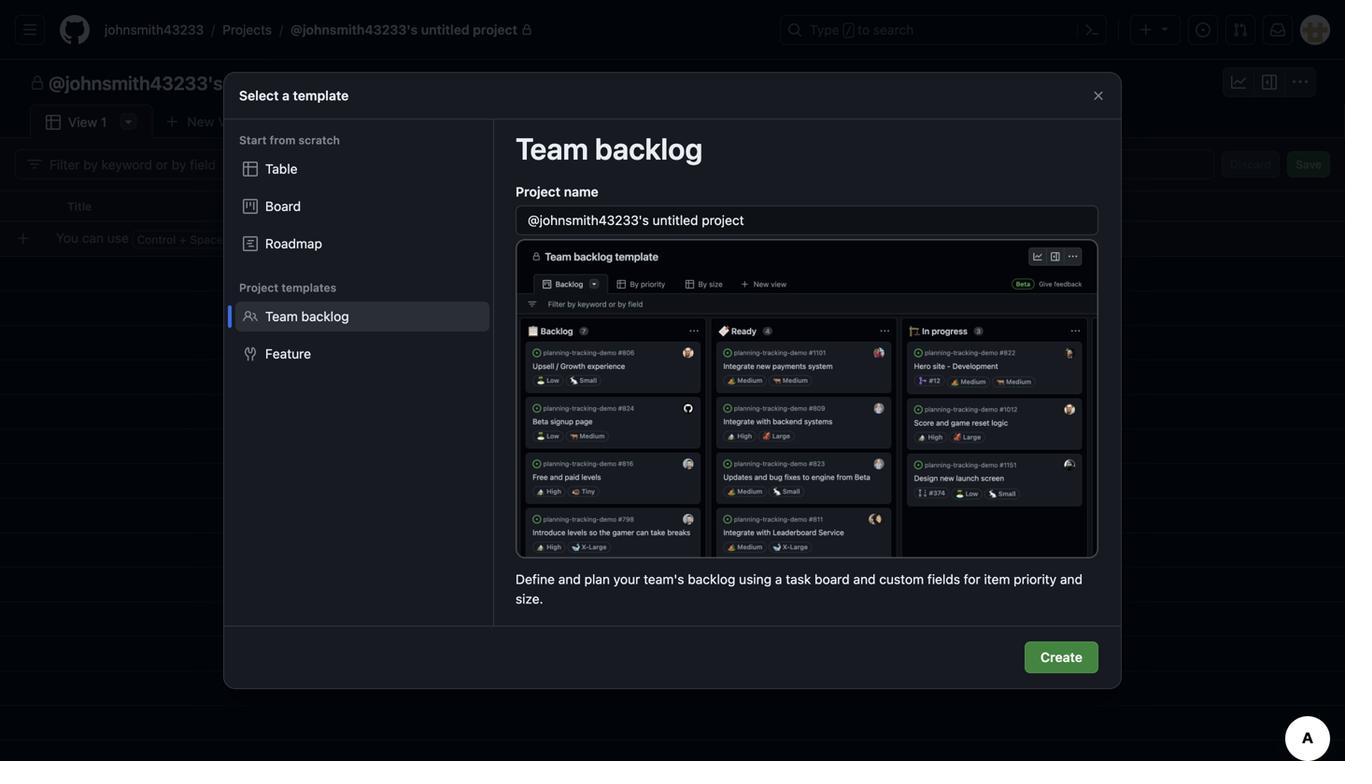 Task type: vqa. For each thing, say whether or not it's contained in the screenshot.
the 'Add' inside "Add a README file This is where you can write a long description for your project. Learn more about READMEs."
no



Task type: describe. For each thing, give the bounding box(es) containing it.
custom
[[879, 572, 924, 587]]

scratch
[[299, 134, 340, 147]]

column header inside tab panel
[[0, 191, 56, 222]]

lock image
[[521, 24, 532, 35]]

can
[[82, 230, 104, 246]]

item inside you can use control + space to add an item
[[291, 230, 317, 246]]

view inside the "view 1" link
[[68, 114, 97, 130]]

search
[[873, 22, 914, 37]]

project for project templates
[[239, 281, 279, 294]]

projects
[[223, 22, 272, 37]]

git pull request image
[[1233, 22, 1248, 37]]

triangle down image
[[1157, 21, 1172, 36]]

sc 9kayk9 0 image up the "view 1" link
[[30, 76, 45, 91]]

table image
[[243, 162, 258, 177]]

status column options image
[[1005, 199, 1020, 214]]

add
[[247, 230, 270, 246]]

0 vertical spatial team backlog
[[516, 131, 703, 166]]

/ for type
[[845, 24, 852, 37]]

1 horizontal spatial /
[[279, 22, 283, 37]]

discard button
[[1222, 151, 1280, 177]]

new
[[187, 114, 215, 129]]

assignees column options image
[[818, 199, 833, 214]]

define
[[516, 572, 555, 587]]

project templates element
[[224, 302, 493, 369]]

row inside tab panel
[[7, 221, 1345, 256]]

command palette image
[[1085, 22, 1100, 37]]

you
[[56, 230, 78, 246]]

a inside the define and plan your team's backlog using a task board and custom fields for item priority and size.
[[775, 572, 782, 587]]

sc 9kayk9 0 image inside 'view filters' region
[[27, 157, 42, 172]]

Project name text field
[[517, 206, 1098, 234]]

to inside you can use control + space to add an item
[[231, 230, 243, 246]]

templates
[[281, 281, 336, 294]]

view options for view 1 image
[[121, 114, 136, 129]]

0 vertical spatial backlog
[[595, 131, 703, 166]]

select a template alert dialog
[[224, 73, 1121, 688]]

an
[[273, 230, 288, 246]]

plan
[[584, 572, 610, 587]]

project name
[[516, 184, 599, 199]]

assignees
[[675, 200, 732, 213]]

1
[[101, 114, 107, 130]]

issue opened image
[[1196, 22, 1211, 37]]

project roadmap image
[[243, 236, 258, 251]]

board
[[265, 199, 301, 214]]

plus image
[[1139, 22, 1154, 37]]

board element
[[235, 192, 490, 221]]

start
[[239, 134, 267, 147]]

0 vertical spatial team
[[516, 131, 588, 166]]

project inside navigation
[[297, 72, 357, 94]]

team backlog inside "element"
[[265, 309, 349, 324]]

homepage image
[[60, 15, 90, 45]]

table element
[[235, 154, 490, 184]]

team backlog region
[[0, 0, 1345, 761]]

name
[[564, 184, 599, 199]]

use
[[107, 230, 129, 246]]

1 horizontal spatial to
[[858, 22, 870, 37]]

define and plan your team's backlog using a task board and custom fields for item priority and size. image
[[516, 239, 1099, 559]]

title column options image
[[631, 199, 646, 214]]

johnsmith43233 / projects /
[[105, 22, 283, 37]]

untitled inside project navigation
[[227, 72, 293, 94]]

define and plan your team's backlog using a task board and custom fields for item priority and size.
[[516, 572, 1083, 607]]

notifications image
[[1270, 22, 1285, 37]]

0 vertical spatial a
[[282, 88, 290, 103]]

status
[[862, 200, 898, 213]]

new view
[[187, 114, 248, 129]]

tools image
[[243, 347, 258, 362]]

project templates
[[239, 281, 336, 294]]

item inside the define and plan your team's backlog using a task board and custom fields for item priority and size.
[[984, 572, 1010, 587]]

johnsmith43233
[[105, 22, 204, 37]]



Task type: locate. For each thing, give the bounding box(es) containing it.
1 vertical spatial team backlog
[[265, 309, 349, 324]]

backlog inside team backlog "element"
[[301, 309, 349, 324]]

untitled left the lock image
[[421, 22, 470, 37]]

size.
[[516, 592, 543, 607]]

row down 'view filters' region
[[0, 191, 1345, 222]]

sc 9kayk9 0 image
[[1231, 75, 1246, 90], [1262, 75, 1277, 90], [30, 76, 45, 91], [27, 157, 42, 172]]

1 and from the left
[[558, 572, 581, 587]]

team down project templates
[[265, 309, 298, 324]]

@johnsmith43233's untitled project link
[[283, 15, 540, 45]]

sc 9kayk9 0 image up save button
[[1293, 75, 1308, 90]]

/ right projects
[[279, 22, 283, 37]]

untitled down the projects link
[[227, 72, 293, 94]]

sc 9kayk9 0 image inside the "view 1" link
[[46, 115, 61, 130]]

tab list
[[30, 105, 290, 139]]

1 vertical spatial @johnsmith43233's untitled project
[[49, 72, 357, 94]]

priority
[[1014, 572, 1057, 587]]

/
[[211, 22, 215, 37], [279, 22, 283, 37], [845, 24, 852, 37]]

0 horizontal spatial to
[[231, 230, 243, 246]]

view
[[218, 114, 248, 129], [68, 114, 97, 130]]

item
[[291, 230, 317, 246], [984, 572, 1010, 587]]

0 vertical spatial sc 9kayk9 0 image
[[1293, 75, 1308, 90]]

and right priority
[[1060, 572, 1083, 587]]

team inside "element"
[[265, 309, 298, 324]]

type
[[810, 22, 839, 37]]

your
[[614, 572, 640, 587]]

tab panel containing you can use
[[0, 138, 1345, 761]]

0 horizontal spatial /
[[211, 22, 215, 37]]

project left name
[[516, 184, 561, 199]]

feature
[[265, 346, 311, 362]]

untitled inside 'link'
[[421, 22, 470, 37]]

1 vertical spatial sc 9kayk9 0 image
[[46, 115, 61, 130]]

start from scratch
[[239, 134, 340, 147]]

select
[[239, 88, 279, 103]]

team's
[[644, 572, 684, 587]]

close image
[[1091, 88, 1106, 103]]

view 1
[[68, 114, 107, 130]]

save button
[[1287, 151, 1330, 177]]

0 vertical spatial project
[[473, 22, 517, 37]]

a right the select
[[282, 88, 290, 103]]

@johnsmith43233's
[[291, 22, 418, 37], [49, 72, 223, 94]]

0 horizontal spatial team backlog
[[265, 309, 349, 324]]

item right for
[[984, 572, 1010, 587]]

backlog left using
[[688, 572, 736, 587]]

start from scratch element
[[224, 154, 493, 259]]

roadmap element
[[235, 229, 490, 259]]

list
[[97, 15, 769, 45]]

and right board
[[853, 572, 876, 587]]

sc 9kayk9 0 image left view 1
[[46, 115, 61, 130]]

and left plan
[[558, 572, 581, 587]]

0 vertical spatial @johnsmith43233's
[[291, 22, 418, 37]]

1 horizontal spatial project
[[473, 22, 517, 37]]

roadmap
[[265, 236, 322, 251]]

2 view from the left
[[68, 114, 97, 130]]

to left search
[[858, 22, 870, 37]]

1 horizontal spatial a
[[775, 572, 782, 587]]

and
[[558, 572, 581, 587], [853, 572, 876, 587], [1060, 572, 1083, 587]]

backlog inside the define and plan your team's backlog using a task board and custom fields for item priority and size.
[[688, 572, 736, 587]]

to
[[858, 22, 870, 37], [231, 230, 243, 246]]

project up scratch
[[297, 72, 357, 94]]

2 and from the left
[[853, 572, 876, 587]]

project for project name
[[516, 184, 561, 199]]

row
[[0, 191, 1345, 222], [7, 221, 1345, 256]]

0 horizontal spatial untitled
[[227, 72, 293, 94]]

0 vertical spatial item
[[291, 230, 317, 246]]

0 horizontal spatial and
[[558, 572, 581, 587]]

1 horizontal spatial team
[[516, 131, 588, 166]]

row down "assignees"
[[7, 221, 1345, 256]]

from
[[270, 134, 296, 147]]

grid
[[0, 191, 1345, 761]]

/ right type
[[845, 24, 852, 37]]

0 horizontal spatial item
[[291, 230, 317, 246]]

untitled
[[421, 22, 470, 37], [227, 72, 293, 94]]

2 horizontal spatial /
[[845, 24, 852, 37]]

1 vertical spatial to
[[231, 230, 243, 246]]

create new item or add existing item image
[[16, 231, 31, 246]]

sc 9kayk9 0 image down the "view 1" link
[[27, 157, 42, 172]]

view filters region
[[15, 149, 1330, 179]]

team backlog
[[516, 131, 703, 166], [265, 309, 349, 324]]

@johnsmith43233's inside project navigation
[[49, 72, 223, 94]]

team
[[516, 131, 588, 166], [265, 309, 298, 324]]

project
[[473, 22, 517, 37], [297, 72, 357, 94]]

grid containing you can use
[[0, 191, 1345, 761]]

view up start
[[218, 114, 248, 129]]

project image
[[243, 199, 258, 214]]

a left 'task'
[[775, 572, 782, 587]]

board
[[815, 572, 850, 587]]

table
[[265, 161, 298, 177]]

control
[[137, 233, 176, 246]]

1 view from the left
[[218, 114, 248, 129]]

save
[[1296, 158, 1322, 171]]

you can use control + space to add an item
[[56, 230, 317, 246]]

people image
[[243, 309, 258, 324]]

select a template
[[239, 88, 349, 103]]

1 vertical spatial @johnsmith43233's
[[49, 72, 223, 94]]

team backlog up name
[[516, 131, 703, 166]]

team backlog element
[[235, 302, 490, 332]]

0 vertical spatial @johnsmith43233's untitled project
[[291, 22, 517, 37]]

project inside 'link'
[[473, 22, 517, 37]]

item right the an
[[291, 230, 317, 246]]

1 vertical spatial project
[[297, 72, 357, 94]]

0 horizontal spatial @johnsmith43233's
[[49, 72, 223, 94]]

0 vertical spatial to
[[858, 22, 870, 37]]

sc 9kayk9 0 image
[[1293, 75, 1308, 90], [46, 115, 61, 130]]

tab list containing new view
[[30, 105, 290, 139]]

project left the lock image
[[473, 22, 517, 37]]

1 horizontal spatial view
[[218, 114, 248, 129]]

view 1 link
[[30, 105, 153, 139]]

@johnsmith43233's up view options for view 1 "image"
[[49, 72, 223, 94]]

space
[[190, 233, 223, 246]]

1 horizontal spatial @johnsmith43233's
[[291, 22, 418, 37]]

project up people icon
[[239, 281, 279, 294]]

row containing you can use
[[7, 221, 1345, 256]]

1 horizontal spatial and
[[853, 572, 876, 587]]

1 vertical spatial untitled
[[227, 72, 293, 94]]

project navigation
[[0, 60, 1345, 105]]

project
[[516, 184, 561, 199], [239, 281, 279, 294]]

discard
[[1230, 158, 1272, 171]]

view left 1
[[68, 114, 97, 130]]

tab panel
[[0, 138, 1345, 761]]

sc 9kayk9 0 image inside project navigation
[[1293, 75, 1308, 90]]

type / to search
[[810, 22, 914, 37]]

title
[[67, 200, 92, 213]]

row containing title
[[0, 191, 1345, 222]]

template
[[293, 88, 349, 103]]

using
[[739, 572, 772, 587]]

sc 9kayk9 0 image down notifications "icon"
[[1262, 75, 1277, 90]]

1 vertical spatial a
[[775, 572, 782, 587]]

0 horizontal spatial team
[[265, 309, 298, 324]]

team backlog down templates
[[265, 309, 349, 324]]

@johnsmith43233's up template
[[291, 22, 418, 37]]

/ inside type / to search
[[845, 24, 852, 37]]

0 vertical spatial project
[[516, 184, 561, 199]]

/ left projects
[[211, 22, 215, 37]]

1 horizontal spatial project
[[516, 184, 561, 199]]

1 horizontal spatial sc 9kayk9 0 image
[[1293, 75, 1308, 90]]

1 horizontal spatial item
[[984, 572, 1010, 587]]

sc 9kayk9 0 image down git pull request image
[[1231, 75, 1246, 90]]

team up the 'project name'
[[516, 131, 588, 166]]

0 horizontal spatial project
[[239, 281, 279, 294]]

backlog up title column options icon
[[595, 131, 703, 166]]

0 horizontal spatial project
[[297, 72, 357, 94]]

feature element
[[235, 339, 490, 369]]

column header
[[0, 191, 56, 222]]

@johnsmith43233's inside 'link'
[[291, 22, 418, 37]]

1 horizontal spatial team backlog
[[516, 131, 703, 166]]

1 vertical spatial project
[[239, 281, 279, 294]]

@johnsmith43233's untitled project
[[291, 22, 517, 37], [49, 72, 357, 94]]

2 vertical spatial backlog
[[688, 572, 736, 587]]

list containing johnsmith43233 / projects /
[[97, 15, 769, 45]]

backlog
[[595, 131, 703, 166], [301, 309, 349, 324], [688, 572, 736, 587]]

1 vertical spatial backlog
[[301, 309, 349, 324]]

task
[[786, 572, 811, 587]]

to left add
[[231, 230, 243, 246]]

add field image
[[1053, 198, 1068, 213]]

0 horizontal spatial a
[[282, 88, 290, 103]]

0 horizontal spatial view
[[68, 114, 97, 130]]

+
[[179, 233, 186, 246]]

0 horizontal spatial sc 9kayk9 0 image
[[46, 115, 61, 130]]

for
[[964, 572, 981, 587]]

projects link
[[215, 15, 279, 45]]

1 vertical spatial item
[[984, 572, 1010, 587]]

new view button
[[153, 107, 260, 137]]

@johnsmith43233's untitled project inside project navigation
[[49, 72, 357, 94]]

3 and from the left
[[1060, 572, 1083, 587]]

a
[[282, 88, 290, 103], [775, 572, 782, 587]]

2 horizontal spatial and
[[1060, 572, 1083, 587]]

1 vertical spatial team
[[265, 309, 298, 324]]

@johnsmith43233's untitled project inside 'link'
[[291, 22, 517, 37]]

0 vertical spatial untitled
[[421, 22, 470, 37]]

fields
[[928, 572, 960, 587]]

1 horizontal spatial untitled
[[421, 22, 470, 37]]

view inside new view "popup button"
[[218, 114, 248, 129]]

johnsmith43233 link
[[97, 15, 211, 45]]

backlog down templates
[[301, 309, 349, 324]]

/ for johnsmith43233
[[211, 22, 215, 37]]



